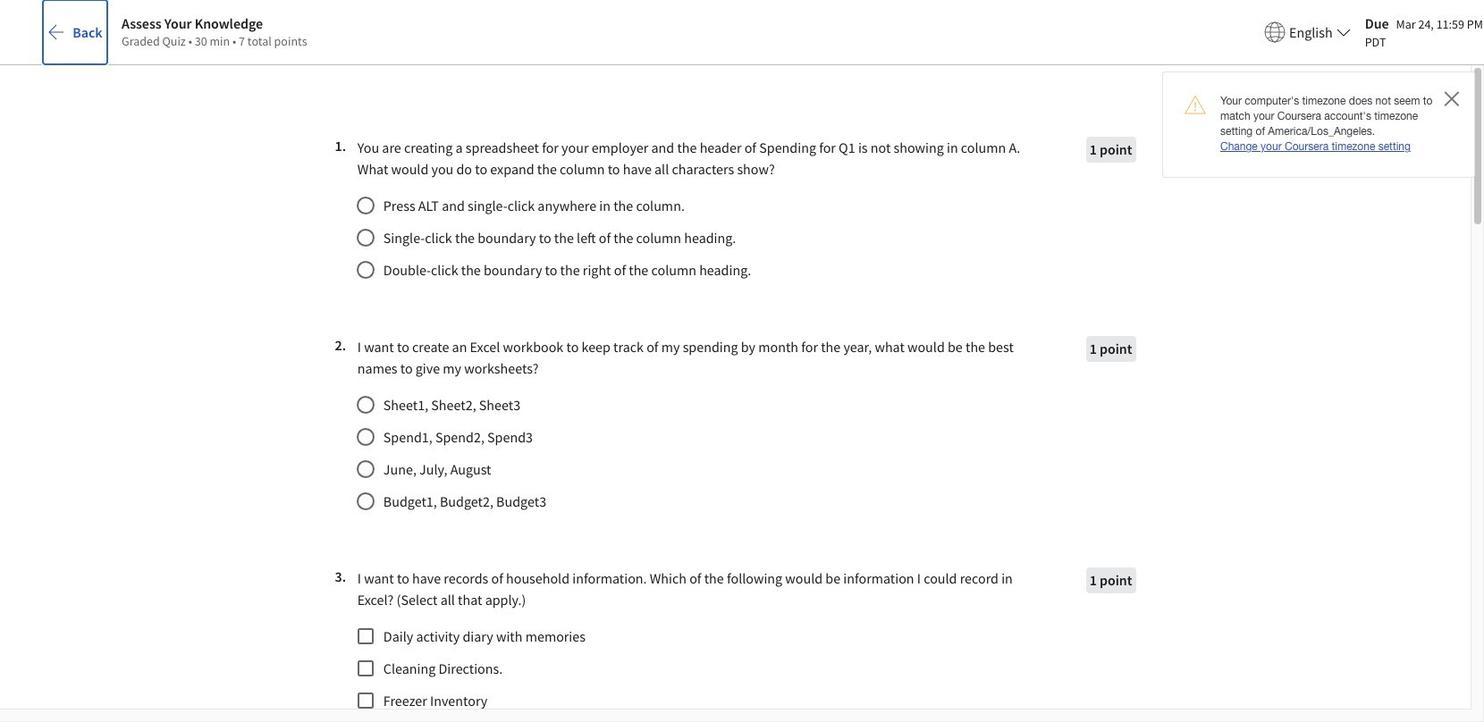 Task type: locate. For each thing, give the bounding box(es) containing it.
0 vertical spatial group
[[355, 191, 1034, 281]]

dialog
[[0, 0, 1485, 723]]

group
[[355, 191, 1034, 281], [355, 391, 1034, 512], [355, 622, 1034, 723]]

1 group from the top
[[355, 191, 1034, 281]]

coursera image
[[141, 15, 255, 43]]

1 vertical spatial group
[[355, 391, 1034, 512]]

2 vertical spatial group
[[355, 622, 1034, 723]]

Search in course text field
[[269, 18, 537, 51]]



Task type: describe. For each thing, give the bounding box(es) containing it.
3 group from the top
[[355, 622, 1034, 723]]

tunnel vision dialog
[[0, 0, 1485, 723]]

timezone mismatch warning modal dialog
[[1163, 72, 1476, 178]]

2 group from the top
[[355, 391, 1034, 512]]



Task type: vqa. For each thing, say whether or not it's contained in the screenshot.
"computer" on the bottom of the page
no



